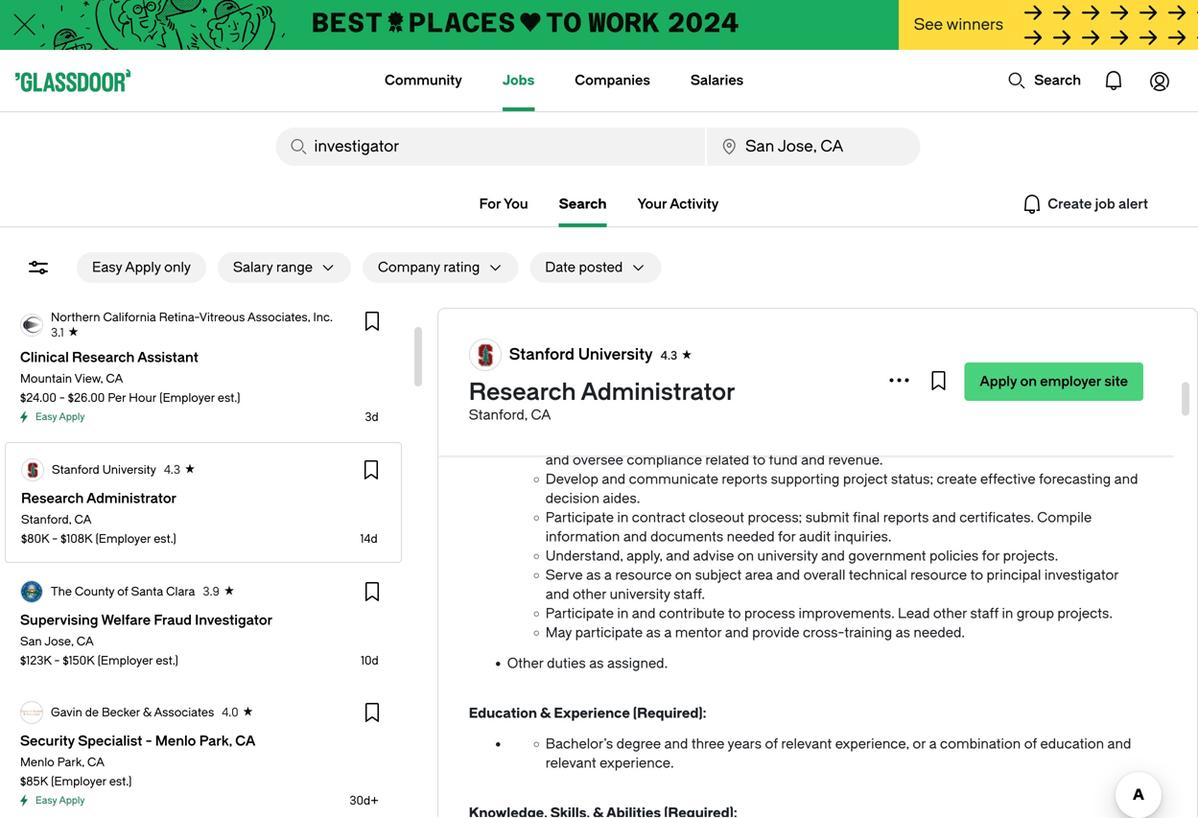 Task type: describe. For each thing, give the bounding box(es) containing it.
of inside jobs list element
[[117, 585, 128, 599]]

none field search keyword
[[276, 128, 705, 166]]

degree
[[617, 737, 661, 752]]

1 horizontal spatial principal
[[825, 357, 880, 372]]

stanford university for stanford university logo to the top
[[509, 346, 653, 364]]

ca for mountain view, ca $24.00 - $26.00 per hour (employer est.)
[[106, 372, 123, 386]]

and right apply,
[[666, 548, 690, 564]]

and up overall
[[822, 548, 845, 564]]

needed
[[727, 529, 775, 545]]

of left the education
[[1025, 737, 1038, 752]]

easy for gavin
[[36, 796, 57, 807]]

your activity link
[[638, 193, 719, 216]]

(employer inside san jose, ca $123k - $150k (employer est.)
[[98, 655, 153, 668]]

education
[[1041, 737, 1105, 752]]

0 vertical spatial projects.
[[1004, 548, 1059, 564]]

three
[[692, 737, 725, 752]]

1 vertical spatial documents
[[651, 529, 724, 545]]

associates,
[[248, 311, 310, 324]]

2 sponsored from the left
[[875, 280, 943, 296]]

to left "process"
[[728, 606, 741, 622]]

and down the set
[[966, 433, 990, 449]]

1 vertical spatial relevant
[[546, 756, 597, 772]]

university for stanford university logo to the top
[[578, 346, 653, 364]]

winners
[[947, 16, 1004, 34]]

and up administrator at the top of the page
[[649, 357, 673, 372]]

education
[[469, 706, 537, 722]]

1 horizontal spatial inquiries.
[[1004, 376, 1061, 392]]

Search keyword field
[[276, 128, 705, 166]]

and up the policies at the right bottom of page
[[933, 510, 957, 526]]

in down aides.
[[617, 510, 629, 526]]

contract
[[632, 510, 686, 526]]

0 vertical spatial office
[[971, 357, 1010, 372]]

liaison
[[605, 357, 646, 372]]

northern california retina-vitreous associates, inc.
[[51, 311, 333, 324]]

combination
[[941, 737, 1021, 752]]

research inside participate with principal investigator in the preparation of the administrative components of proposals within parameters of sponsored and non-sponsored research guidelines. oversee and communicate submission process, both paper and electronic, review documents for completeness and compliance. develop, prepare, and finalize project budgets, and provide budget justification. serve as liaison and active partner between principal investigators, office of sponsored research, research groups, and other departments; respond to sponsor inquiries. collaborate with office of sponsored research to ensure awards are set up properly and cost-sharing requirements are fulfilled, initiate cost transfers. review and approve expenditures, advise on post award spending and commitment activity, and oversee compliance related to fund and revenue. develop and communicate reports supporting project status; create effective forecasting and decision aides. participate in contract closeout process; submit final reports and certificates. compile information and documents needed for audit inquiries. understand, apply, and advise on university and government policies for projects. serve as a resource on subject area and overall technical resource to principal investigator and other university staff. participate in and contribute to process improvements. lead other staff in group projects. may participate as a mentor and provide cross-training as needed.
[[786, 395, 847, 411]]

expenditures,
[[677, 433, 763, 449]]

14d
[[360, 533, 378, 546]]

and down "process"
[[725, 625, 749, 641]]

(employer inside the menlo park, ca $85k (employer est.)
[[51, 775, 106, 789]]

0 horizontal spatial university
[[610, 587, 671, 603]]

awards
[[914, 395, 959, 411]]

jobs link
[[503, 50, 535, 111]]

range
[[276, 260, 313, 275]]

government
[[849, 548, 927, 564]]

company rating
[[378, 260, 480, 275]]

cost
[[842, 414, 870, 430]]

overall
[[804, 568, 846, 584]]

compile
[[1038, 510, 1092, 526]]

of up oversee
[[1116, 261, 1129, 276]]

$108k
[[61, 533, 93, 546]]

needed.
[[914, 625, 965, 641]]

$26.00
[[68, 392, 105, 405]]

company
[[378, 260, 440, 275]]

est.) inside 'mountain view, ca $24.00 - $26.00 per hour (employer est.)'
[[218, 392, 240, 405]]

mountain
[[20, 372, 72, 386]]

(employer inside stanford, ca $80k - $108k (employer est.)
[[95, 533, 151, 546]]

0 vertical spatial advise
[[767, 433, 808, 449]]

northern
[[51, 311, 100, 324]]

spending
[[904, 433, 963, 449]]

1 horizontal spatial university
[[758, 548, 818, 564]]

non-
[[844, 280, 875, 296]]

of right years
[[765, 737, 778, 752]]

and up aides.
[[602, 472, 626, 488]]

0 horizontal spatial project
[[736, 337, 780, 353]]

in up process,
[[783, 261, 794, 276]]

salary
[[233, 260, 273, 275]]

0 vertical spatial principal
[[647, 261, 702, 276]]

active
[[676, 357, 714, 372]]

closeout
[[689, 510, 745, 526]]

approve
[[623, 433, 674, 449]]

group
[[1017, 606, 1055, 622]]

groups,
[[672, 376, 720, 392]]

set
[[986, 395, 1006, 411]]

initiate
[[796, 414, 838, 430]]

park,
[[57, 756, 84, 770]]

(employer inside 'mountain view, ca $24.00 - $26.00 per hour (employer est.)'
[[159, 392, 215, 405]]

review
[[546, 433, 592, 449]]

company rating button
[[363, 252, 480, 283]]

stanford university for stanford university logo in jobs list element
[[52, 464, 156, 477]]

date
[[545, 260, 576, 275]]

0 horizontal spatial search
[[559, 196, 607, 212]]

0 vertical spatial relevant
[[782, 737, 832, 752]]

effective
[[981, 472, 1036, 488]]

a inside bachelor's degree and three years of relevant experience, or a combination of education and relevant experience.
[[930, 737, 937, 752]]

and down partner
[[723, 376, 747, 392]]

1 the from the left
[[797, 261, 818, 276]]

in up participate
[[617, 606, 629, 622]]

in right the staff
[[1002, 606, 1014, 622]]

cross-
[[803, 625, 845, 641]]

components
[[1031, 261, 1113, 276]]

0 vertical spatial sponsored
[[1030, 357, 1100, 372]]

research inside the research administrator stanford, ca
[[469, 379, 576, 406]]

2 the from the left
[[914, 261, 935, 276]]

may
[[546, 625, 572, 641]]

collaborate
[[546, 395, 620, 411]]

sponsor
[[948, 376, 1000, 392]]

and up active
[[660, 337, 684, 353]]

the county of santa clara logo image
[[21, 582, 42, 603]]

2 serve from the top
[[546, 568, 583, 584]]

information
[[546, 529, 620, 545]]

1 vertical spatial research
[[613, 376, 669, 392]]

- inside stanford, ca $80k - $108k (employer est.)
[[52, 533, 58, 546]]

stanford, inside stanford, ca $80k - $108k (employer est.)
[[21, 513, 72, 527]]

as up research,
[[587, 357, 601, 372]]

jobs list element
[[4, 173, 403, 819]]

revenue.
[[829, 453, 884, 468]]

of down groups,
[[696, 395, 709, 411]]

employer
[[1041, 374, 1102, 390]]

est.) inside the menlo park, ca $85k (employer est.)
[[109, 775, 132, 789]]

apply on employer site
[[980, 374, 1129, 390]]

assigned.
[[607, 656, 668, 672]]

up
[[1009, 395, 1025, 411]]

apply down $26.00
[[59, 412, 85, 423]]

requirements
[[631, 414, 716, 430]]

administrative
[[938, 261, 1028, 276]]

years
[[728, 737, 762, 752]]

open filter menu image
[[27, 256, 50, 279]]

submit
[[806, 510, 850, 526]]

on down initiate
[[811, 433, 828, 449]]

1 vertical spatial are
[[719, 414, 740, 430]]

experience,
[[836, 737, 910, 752]]

3.9
[[203, 585, 220, 599]]

clara
[[166, 585, 195, 599]]

and down non-
[[872, 299, 896, 315]]

3 participate from the top
[[546, 606, 614, 622]]

0 horizontal spatial advise
[[693, 548, 734, 564]]

2 horizontal spatial principal
[[987, 568, 1042, 584]]

per
[[108, 392, 126, 405]]

salaries link
[[691, 50, 744, 111]]

0 horizontal spatial inquiries.
[[834, 529, 892, 545]]

search inside button
[[1035, 72, 1082, 88]]

(required):
[[633, 706, 707, 722]]

as up assigned.
[[646, 625, 661, 641]]

participate
[[575, 625, 643, 641]]

to up cost
[[850, 395, 863, 411]]

0 vertical spatial with
[[617, 261, 644, 276]]

and up apply,
[[624, 529, 647, 545]]

oversee
[[573, 453, 624, 468]]

see
[[914, 16, 943, 34]]

preparation
[[821, 261, 895, 276]]

4.3 for stanford university logo to the top
[[661, 349, 678, 363]]

respond
[[876, 376, 929, 392]]

$24.00
[[20, 392, 57, 405]]

0 vertical spatial communicate
[[573, 299, 663, 315]]

proposals
[[546, 280, 609, 296]]

training
[[845, 625, 893, 641]]

2 horizontal spatial other
[[934, 606, 967, 622]]

$123k
[[20, 655, 51, 668]]

4.3 for stanford university logo in jobs list element
[[164, 464, 180, 477]]

finalize
[[688, 337, 732, 353]]

1 vertical spatial a
[[664, 625, 672, 641]]

cost-
[[546, 414, 580, 430]]

1 vertical spatial other
[[573, 587, 607, 603]]

university for stanford university logo in jobs list element
[[102, 464, 156, 477]]

10d
[[361, 655, 379, 668]]

to up awards
[[932, 376, 945, 392]]

stanford university logo image inside jobs list element
[[22, 460, 43, 481]]

2 vertical spatial for
[[982, 548, 1000, 564]]

investigators,
[[883, 357, 968, 372]]

mentor
[[675, 625, 722, 641]]

and down site
[[1084, 395, 1108, 411]]

salary range button
[[218, 252, 313, 283]]

partner
[[718, 357, 764, 372]]

date posted button
[[530, 252, 623, 283]]

salaries
[[691, 72, 744, 88]]

1 vertical spatial communicate
[[629, 472, 719, 488]]



Task type: locate. For each thing, give the bounding box(es) containing it.
reports
[[722, 472, 768, 488], [884, 510, 929, 526]]

1 horizontal spatial stanford
[[509, 346, 575, 364]]

$150k
[[63, 655, 95, 668]]

and down paper
[[842, 337, 866, 353]]

0 vertical spatial project
[[736, 337, 780, 353]]

retina-
[[159, 311, 199, 324]]

or
[[913, 737, 926, 752]]

apply up the set
[[980, 374, 1018, 390]]

0 vertical spatial easy
[[92, 260, 122, 275]]

gavin de becker & associates logo image
[[21, 703, 42, 724]]

2 horizontal spatial a
[[930, 737, 937, 752]]

supporting
[[771, 472, 840, 488]]

the county of santa clara
[[51, 585, 195, 599]]

apply left only
[[125, 260, 161, 275]]

0 vertical spatial -
[[59, 392, 65, 405]]

stanford, ca $80k - $108k (employer est.)
[[21, 513, 176, 546]]

1 horizontal spatial a
[[664, 625, 672, 641]]

ca up review
[[531, 407, 551, 423]]

stanford
[[509, 346, 575, 364], [52, 464, 100, 477]]

santa
[[131, 585, 163, 599]]

easy apply down $24.00
[[36, 412, 85, 423]]

0 vertical spatial easy apply
[[36, 412, 85, 423]]

2 none field from the left
[[707, 128, 921, 166]]

community
[[385, 72, 462, 88]]

as right duties
[[589, 656, 604, 672]]

0 horizontal spatial are
[[719, 414, 740, 430]]

california
[[103, 311, 156, 324]]

sponsored up employer
[[1030, 357, 1100, 372]]

university inside jobs list element
[[102, 464, 156, 477]]

stanford, inside the research administrator stanford, ca
[[469, 407, 528, 423]]

1 horizontal spatial stanford university logo image
[[470, 340, 501, 370]]

projects. right group
[[1058, 606, 1113, 622]]

easy inside button
[[92, 260, 122, 275]]

within
[[612, 280, 650, 296]]

and up both
[[817, 280, 841, 296]]

contribute
[[659, 606, 725, 622]]

university down completeness
[[578, 346, 653, 364]]

process;
[[748, 510, 803, 526]]

serve down the develop,
[[546, 357, 583, 372]]

provide up investigators,
[[869, 337, 916, 353]]

sponsored
[[1030, 357, 1100, 372], [712, 395, 783, 411]]

bachelor's degree and three years of relevant experience, or a combination of education and relevant experience.
[[546, 737, 1132, 772]]

- right $24.00
[[59, 392, 65, 405]]

project down revenue.
[[843, 472, 888, 488]]

0 vertical spatial provide
[[869, 337, 916, 353]]

1 vertical spatial stanford
[[52, 464, 100, 477]]

inquiries. up "up"
[[1004, 376, 1061, 392]]

electronic,
[[900, 299, 966, 315]]

0 vertical spatial inquiries.
[[1004, 376, 1061, 392]]

and right the education
[[1108, 737, 1132, 752]]

only
[[164, 260, 191, 275]]

principal up departments;
[[825, 357, 880, 372]]

0 vertical spatial for
[[1090, 299, 1108, 315]]

1 vertical spatial stanford university logo image
[[22, 460, 43, 481]]

related
[[706, 453, 750, 468]]

0 horizontal spatial a
[[605, 568, 612, 584]]

None field
[[276, 128, 705, 166], [707, 128, 921, 166]]

1 horizontal spatial are
[[963, 395, 983, 411]]

0 horizontal spatial investigator
[[705, 261, 779, 276]]

between
[[767, 357, 822, 372]]

est.) up clara
[[154, 533, 176, 546]]

2 vertical spatial participate
[[546, 606, 614, 622]]

stanford for stanford university logo in jobs list element
[[52, 464, 100, 477]]

northern california retina-vitreous associates, inc. logo image
[[21, 315, 42, 336]]

stanford university inside jobs list element
[[52, 464, 156, 477]]

&
[[540, 706, 551, 722], [143, 706, 152, 720]]

university down audit
[[758, 548, 818, 564]]

0 vertical spatial university
[[578, 346, 653, 364]]

1 vertical spatial provide
[[753, 625, 800, 641]]

process,
[[743, 299, 797, 315]]

1 horizontal spatial for
[[982, 548, 1000, 564]]

research down liaison
[[613, 376, 669, 392]]

2 vertical spatial other
[[934, 606, 967, 622]]

ca inside the research administrator stanford, ca
[[531, 407, 551, 423]]

1 vertical spatial -
[[52, 533, 58, 546]]

1 horizontal spatial research
[[947, 280, 1002, 296]]

2 vertical spatial easy
[[36, 796, 57, 807]]

easy down the $85k
[[36, 796, 57, 807]]

subject
[[695, 568, 742, 584]]

reports down related
[[722, 472, 768, 488]]

1 vertical spatial project
[[843, 472, 888, 488]]

county
[[75, 585, 114, 599]]

a right or
[[930, 737, 937, 752]]

stanford for stanford university logo to the top
[[509, 346, 575, 364]]

on up staff.
[[675, 568, 692, 584]]

audit
[[799, 529, 831, 545]]

4.3 down 'mountain view, ca $24.00 - $26.00 per hour (employer est.)'
[[164, 464, 180, 477]]

university up stanford, ca $80k - $108k (employer est.)
[[102, 464, 156, 477]]

1 horizontal spatial stanford,
[[469, 407, 528, 423]]

guidelines.
[[1006, 280, 1074, 296]]

- inside 'mountain view, ca $24.00 - $26.00 per hour (employer est.)'
[[59, 392, 65, 405]]

university down apply,
[[610, 587, 671, 603]]

2 participate from the top
[[546, 510, 614, 526]]

0 vertical spatial 4.3
[[661, 349, 678, 363]]

provide down "process"
[[753, 625, 800, 641]]

and up supporting
[[802, 453, 825, 468]]

investigator down compile
[[1045, 568, 1119, 584]]

and down the (required):
[[665, 737, 688, 752]]

1 vertical spatial sponsored
[[712, 395, 783, 411]]

ca for san jose, ca $123k - $150k (employer est.)
[[77, 635, 94, 649]]

of up submission
[[730, 280, 742, 296]]

1 horizontal spatial &
[[540, 706, 551, 722]]

your activity
[[638, 196, 719, 212]]

0 vertical spatial participate
[[546, 261, 614, 276]]

ca inside the menlo park, ca $85k (employer est.)
[[87, 756, 105, 770]]

understand,
[[546, 548, 623, 564]]

properly
[[1028, 395, 1081, 411]]

1 resource from the left
[[616, 568, 672, 584]]

research
[[947, 280, 1002, 296], [613, 376, 669, 392]]

the up both
[[797, 261, 818, 276]]

compliance.
[[667, 318, 746, 334]]

view,
[[74, 372, 103, 386]]

ca inside stanford, ca $80k - $108k (employer est.)
[[74, 513, 92, 527]]

est.) up 'associates'
[[156, 655, 178, 668]]

sponsored up process,
[[746, 280, 814, 296]]

easy for northern
[[36, 412, 57, 423]]

are up expenditures,
[[719, 414, 740, 430]]

and right area
[[777, 568, 800, 584]]

of right 'preparation'
[[898, 261, 911, 276]]

resource down the policies at the right bottom of page
[[911, 568, 968, 584]]

1 horizontal spatial office
[[971, 357, 1010, 372]]

gavin
[[51, 706, 82, 720]]

1 vertical spatial reports
[[884, 510, 929, 526]]

stanford university logo image up $80k
[[22, 460, 43, 481]]

easy apply for -
[[36, 412, 85, 423]]

and down proposals
[[546, 299, 570, 315]]

0 vertical spatial investigator
[[705, 261, 779, 276]]

research down administrative
[[947, 280, 1002, 296]]

1 horizontal spatial 4.3
[[661, 349, 678, 363]]

0 vertical spatial search
[[1035, 72, 1082, 88]]

stanford university up stanford, ca $80k - $108k (employer est.)
[[52, 464, 156, 477]]

4.3 inside jobs list element
[[164, 464, 180, 477]]

1 horizontal spatial resource
[[911, 568, 968, 584]]

easy apply for (employer
[[36, 796, 85, 807]]

research up initiate
[[786, 395, 847, 411]]

stanford, up $80k
[[21, 513, 72, 527]]

1 horizontal spatial reports
[[884, 510, 929, 526]]

lottie animation container image
[[1091, 58, 1137, 104], [1137, 58, 1183, 104], [1137, 58, 1183, 104]]

stanford up research,
[[509, 346, 575, 364]]

stanford inside jobs list element
[[52, 464, 100, 477]]

apply inside button
[[125, 260, 161, 275]]

sharing
[[580, 414, 627, 430]]

lottie animation container image
[[308, 50, 386, 109], [308, 50, 386, 109], [1091, 58, 1137, 104], [1008, 71, 1027, 90], [1008, 71, 1027, 90]]

0 horizontal spatial reports
[[722, 472, 768, 488]]

participate up proposals
[[546, 261, 614, 276]]

menlo park, ca $85k (employer est.)
[[20, 756, 132, 789]]

0 horizontal spatial for
[[778, 529, 796, 545]]

a down understand,
[[605, 568, 612, 584]]

oversee
[[1077, 280, 1131, 296]]

companies link
[[575, 50, 651, 111]]

1 horizontal spatial other
[[751, 376, 784, 392]]

research up cost-
[[469, 379, 576, 406]]

search down see winners link
[[1035, 72, 1082, 88]]

3.1
[[51, 326, 64, 340]]

0 horizontal spatial the
[[797, 261, 818, 276]]

apply down the menlo park, ca $85k (employer est.)
[[59, 796, 85, 807]]

0 vertical spatial documents
[[1014, 299, 1087, 315]]

1 vertical spatial stanford university
[[52, 464, 156, 477]]

0 vertical spatial stanford university logo image
[[470, 340, 501, 370]]

0 horizontal spatial research
[[613, 376, 669, 392]]

administrator
[[581, 379, 736, 406]]

ca for menlo park, ca $85k (employer est.)
[[87, 756, 105, 770]]

est.) inside stanford, ca $80k - $108k (employer est.)
[[154, 533, 176, 546]]

research,
[[546, 376, 610, 392]]

1 vertical spatial university
[[610, 587, 671, 603]]

to down the policies at the right bottom of page
[[971, 568, 984, 584]]

& inside jobs list element
[[143, 706, 152, 720]]

1 horizontal spatial stanford university
[[509, 346, 653, 364]]

of down justification.
[[1014, 357, 1026, 372]]

office up requirements
[[653, 395, 693, 411]]

1 horizontal spatial search
[[1035, 72, 1082, 88]]

easy apply down the $85k
[[36, 796, 85, 807]]

1 vertical spatial projects.
[[1058, 606, 1113, 622]]

other
[[751, 376, 784, 392], [573, 587, 607, 603], [934, 606, 967, 622]]

2 resource from the left
[[911, 568, 968, 584]]

$85k
[[20, 775, 48, 789]]

2 easy apply from the top
[[36, 796, 85, 807]]

project
[[736, 337, 780, 353], [843, 472, 888, 488]]

1 horizontal spatial provide
[[869, 337, 916, 353]]

1 vertical spatial university
[[102, 464, 156, 477]]

san jose, ca $123k - $150k (employer est.)
[[20, 635, 178, 668]]

search up date posted
[[559, 196, 607, 212]]

1 serve from the top
[[546, 357, 583, 372]]

est.) inside san jose, ca $123k - $150k (employer est.)
[[156, 655, 178, 668]]

0 vertical spatial serve
[[546, 357, 583, 372]]

a left mentor
[[664, 625, 672, 641]]

bachelor's
[[546, 737, 613, 752]]

of left santa
[[117, 585, 128, 599]]

compliance
[[627, 453, 702, 468]]

2 vertical spatial a
[[930, 737, 937, 752]]

0 vertical spatial stanford university
[[509, 346, 653, 364]]

Search location field
[[707, 128, 921, 166]]

1 vertical spatial with
[[623, 395, 650, 411]]

1 horizontal spatial investigator
[[1045, 568, 1119, 584]]

develop
[[546, 472, 599, 488]]

and down review
[[546, 453, 570, 468]]

2 vertical spatial principal
[[987, 568, 1042, 584]]

0 horizontal spatial relevant
[[546, 756, 597, 772]]

- right $80k
[[52, 533, 58, 546]]

lead
[[898, 606, 930, 622]]

0 vertical spatial reports
[[722, 472, 768, 488]]

1 vertical spatial inquiries.
[[834, 529, 892, 545]]

- for jose,
[[54, 655, 60, 668]]

investigator
[[705, 261, 779, 276], [1045, 568, 1119, 584]]

on inside apply on employer site "button"
[[1021, 374, 1037, 390]]

2 vertical spatial -
[[54, 655, 60, 668]]

1 vertical spatial for
[[778, 529, 796, 545]]

to left fund
[[753, 453, 766, 468]]

as down understand,
[[587, 568, 601, 584]]

1 sponsored from the left
[[746, 280, 814, 296]]

-
[[59, 392, 65, 405], [52, 533, 58, 546], [54, 655, 60, 668]]

projects. down compile
[[1004, 548, 1059, 564]]

0 horizontal spatial sponsored
[[746, 280, 814, 296]]

participate up information
[[546, 510, 614, 526]]

1 horizontal spatial project
[[843, 472, 888, 488]]

award
[[862, 433, 901, 449]]

education & experience (required):
[[469, 706, 707, 722]]

4.3
[[661, 349, 678, 363], [164, 464, 180, 477]]

jobs
[[503, 72, 535, 88]]

and down the activity,
[[1115, 472, 1139, 488]]

and down sharing
[[595, 433, 619, 449]]

apply
[[125, 260, 161, 275], [980, 374, 1018, 390], [59, 412, 85, 423], [59, 796, 85, 807]]

1 vertical spatial search
[[559, 196, 607, 212]]

fund
[[769, 453, 798, 468]]

0 vertical spatial are
[[963, 395, 983, 411]]

(employer right hour
[[159, 392, 215, 405]]

0 horizontal spatial stanford university logo image
[[22, 460, 43, 481]]

stanford, left cost-
[[469, 407, 528, 423]]

- inside san jose, ca $123k - $150k (employer est.)
[[54, 655, 60, 668]]

apply inside "button"
[[980, 374, 1018, 390]]

30d+
[[350, 795, 379, 808]]

salary range
[[233, 260, 313, 275]]

for right the policies at the right bottom of page
[[982, 548, 1000, 564]]

0 vertical spatial other
[[751, 376, 784, 392]]

1 horizontal spatial relevant
[[782, 737, 832, 752]]

2 horizontal spatial for
[[1090, 299, 1108, 315]]

0 horizontal spatial documents
[[651, 529, 724, 545]]

experience.
[[600, 756, 674, 772]]

improvements.
[[799, 606, 895, 622]]

1 easy apply from the top
[[36, 412, 85, 423]]

gavin de becker & associates
[[51, 706, 214, 720]]

advise up subject
[[693, 548, 734, 564]]

transfers.
[[873, 414, 933, 430]]

stanford university logo image left the develop,
[[470, 340, 501, 370]]

1 horizontal spatial sponsored
[[1030, 357, 1100, 372]]

rating
[[444, 260, 480, 275]]

0 horizontal spatial stanford
[[52, 464, 100, 477]]

stanford university logo image
[[470, 340, 501, 370], [22, 460, 43, 481]]

jose,
[[44, 635, 74, 649]]

1 vertical spatial serve
[[546, 568, 583, 584]]

technical
[[849, 568, 908, 584]]

the
[[51, 585, 72, 599]]

ca up $108k
[[74, 513, 92, 527]]

and up may
[[546, 587, 570, 603]]

1 vertical spatial easy
[[36, 412, 57, 423]]

posted
[[579, 260, 623, 275]]

none field search location
[[707, 128, 921, 166]]

on down needed
[[738, 548, 754, 564]]

ca right park,
[[87, 756, 105, 770]]

and up prepare,
[[640, 318, 664, 334]]

becker
[[102, 706, 140, 720]]

other up needed.
[[934, 606, 967, 622]]

0 vertical spatial stanford,
[[469, 407, 528, 423]]

participate
[[546, 261, 614, 276], [546, 510, 614, 526], [546, 606, 614, 622]]

status;
[[891, 472, 934, 488]]

resource
[[616, 568, 672, 584], [911, 568, 968, 584]]

1 vertical spatial office
[[653, 395, 693, 411]]

0 horizontal spatial stanford university
[[52, 464, 156, 477]]

and up participate
[[632, 606, 656, 622]]

other down understand,
[[573, 587, 607, 603]]

both
[[800, 299, 829, 315]]

for down process;
[[778, 529, 796, 545]]

of
[[898, 261, 911, 276], [1116, 261, 1129, 276], [730, 280, 742, 296], [1014, 357, 1026, 372], [696, 395, 709, 411], [117, 585, 128, 599], [765, 737, 778, 752], [1025, 737, 1038, 752]]

1 vertical spatial stanford,
[[21, 513, 72, 527]]

as down lead
[[896, 625, 911, 641]]

submission
[[666, 299, 739, 315]]

companies
[[575, 72, 651, 88]]

relevant down bachelor's in the bottom of the page
[[546, 756, 597, 772]]

principal up group
[[987, 568, 1042, 584]]

0 horizontal spatial office
[[653, 395, 693, 411]]

budget
[[920, 337, 964, 353]]

1 vertical spatial 4.3
[[164, 464, 180, 477]]

1 none field from the left
[[276, 128, 705, 166]]

0 horizontal spatial resource
[[616, 568, 672, 584]]

1 participate from the top
[[546, 261, 614, 276]]

san
[[20, 635, 42, 649]]

0 horizontal spatial university
[[102, 464, 156, 477]]

with up sharing
[[623, 395, 650, 411]]

1 horizontal spatial none field
[[707, 128, 921, 166]]

in
[[783, 261, 794, 276], [617, 510, 629, 526], [617, 606, 629, 622], [1002, 606, 1014, 622]]

ca inside 'mountain view, ca $24.00 - $26.00 per hour (employer est.)'
[[106, 372, 123, 386]]

investigator up process,
[[705, 261, 779, 276]]

0 vertical spatial university
[[758, 548, 818, 564]]

search button
[[998, 61, 1091, 100]]

0 horizontal spatial other
[[573, 587, 607, 603]]

0 vertical spatial stanford
[[509, 346, 575, 364]]

communicate
[[573, 299, 663, 315], [629, 472, 719, 488]]

1 vertical spatial investigator
[[1045, 568, 1119, 584]]

1 vertical spatial easy apply
[[36, 796, 85, 807]]

serve
[[546, 357, 583, 372], [546, 568, 583, 584]]

office
[[971, 357, 1010, 372], [653, 395, 693, 411]]

sponsored up electronic,
[[875, 280, 943, 296]]

- for view,
[[59, 392, 65, 405]]

0 horizontal spatial &
[[143, 706, 152, 720]]

are down sponsor
[[963, 395, 983, 411]]

ca inside san jose, ca $123k - $150k (employer est.)
[[77, 635, 94, 649]]



Task type: vqa. For each thing, say whether or not it's contained in the screenshot.
"-" within the Mountain View, CA $24.00 - $26.00 Per Hour (Employer est.)
yes



